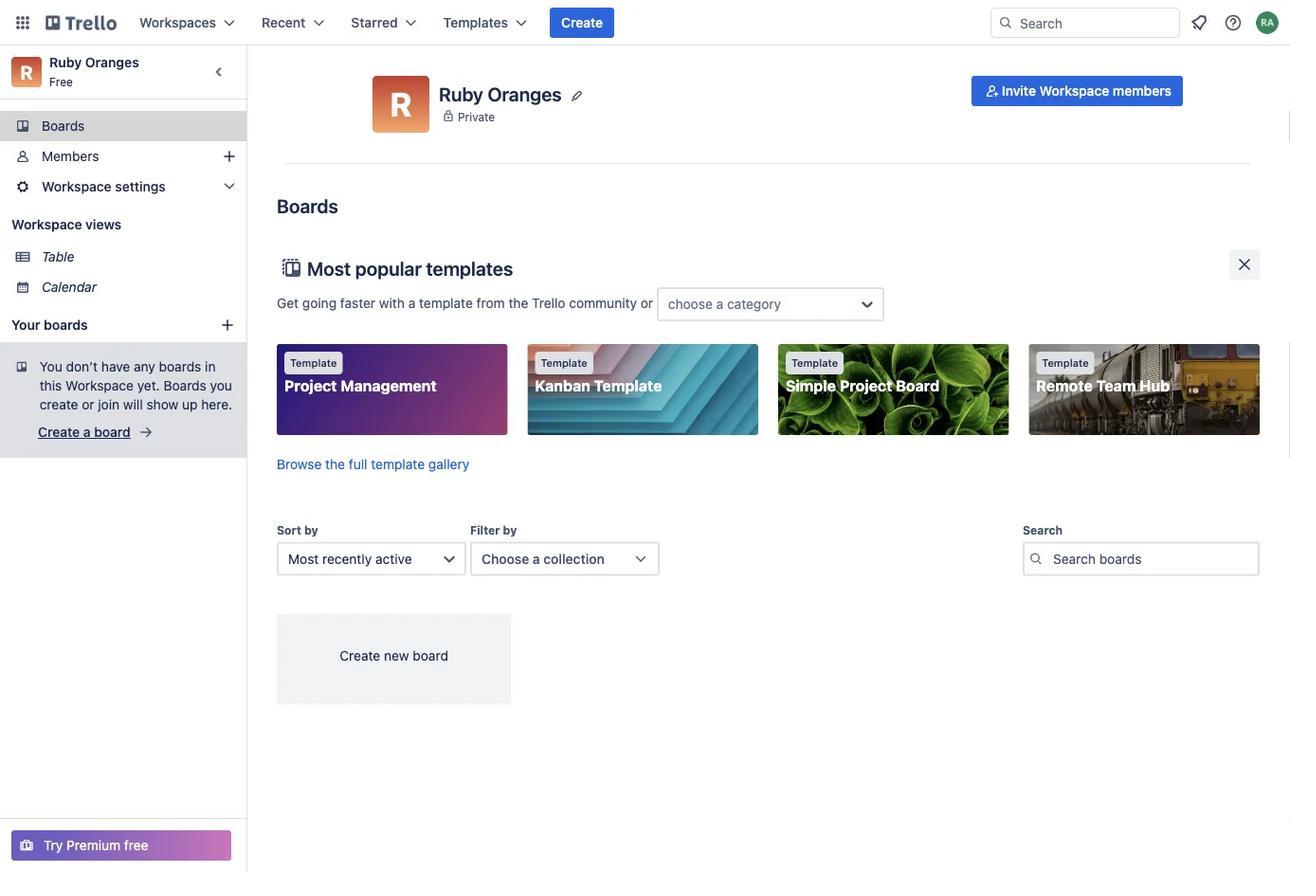 Task type: locate. For each thing, give the bounding box(es) containing it.
1 horizontal spatial boards
[[164, 378, 207, 394]]

0 vertical spatial oranges
[[85, 55, 139, 70]]

create button
[[550, 8, 615, 38]]

template up remote
[[1042, 357, 1089, 369]]

0 vertical spatial board
[[94, 424, 131, 440]]

r
[[20, 61, 33, 83], [390, 84, 412, 124]]

0 vertical spatial boards
[[44, 317, 88, 333]]

1 vertical spatial board
[[413, 648, 449, 664]]

r for r button at the top of the page
[[390, 84, 412, 124]]

1 vertical spatial create
[[38, 424, 80, 440]]

oranges up the private
[[488, 83, 562, 105]]

r inside button
[[390, 84, 412, 124]]

1 vertical spatial ruby
[[439, 83, 484, 105]]

recently
[[322, 551, 372, 567]]

members link
[[0, 141, 247, 172]]

trello
[[532, 295, 566, 311]]

open information menu image
[[1224, 13, 1243, 32]]

0 vertical spatial most
[[307, 257, 351, 279]]

template inside template simple project board
[[792, 357, 838, 369]]

1 horizontal spatial create
[[340, 648, 381, 664]]

template inside template project management
[[290, 357, 337, 369]]

get going faster with a template from the trello community or
[[277, 295, 657, 311]]

0 horizontal spatial project
[[284, 377, 337, 395]]

workspace settings
[[42, 179, 166, 194]]

have
[[101, 359, 130, 375]]

2 vertical spatial create
[[340, 648, 381, 664]]

0 horizontal spatial create
[[38, 424, 80, 440]]

ruby oranges free
[[49, 55, 139, 88]]

get
[[277, 295, 299, 311]]

browse the full template gallery link
[[277, 456, 470, 472]]

primary element
[[0, 0, 1291, 46]]

ruby anderson (rubyanderson7) image
[[1257, 11, 1279, 34]]

views
[[85, 217, 121, 232]]

create new board
[[340, 648, 449, 664]]

template up simple at the top of page
[[792, 357, 838, 369]]

by
[[304, 524, 318, 537], [503, 524, 517, 537]]

oranges
[[85, 55, 139, 70], [488, 83, 562, 105]]

ruby up free on the left top
[[49, 55, 82, 70]]

template up kanban
[[541, 357, 588, 369]]

workspace
[[1040, 83, 1110, 99], [42, 179, 112, 194], [11, 217, 82, 232], [65, 378, 134, 394]]

templates
[[444, 15, 508, 30]]

0 horizontal spatial by
[[304, 524, 318, 537]]

project
[[284, 377, 337, 395], [840, 377, 893, 395]]

0 vertical spatial template
[[419, 295, 473, 311]]

1 vertical spatial or
[[82, 397, 94, 413]]

0 horizontal spatial r
[[20, 61, 33, 83]]

or left join
[[82, 397, 94, 413]]

0 horizontal spatial ruby
[[49, 55, 82, 70]]

template project management
[[284, 357, 437, 395]]

management
[[341, 377, 437, 395]]

1 horizontal spatial boards
[[159, 359, 201, 375]]

0 vertical spatial ruby
[[49, 55, 82, 70]]

choose a category
[[668, 296, 782, 312]]

board
[[94, 424, 131, 440], [413, 648, 449, 664]]

back to home image
[[46, 8, 117, 38]]

template right full
[[371, 456, 425, 472]]

board inside button
[[94, 424, 131, 440]]

workspace right invite
[[1040, 83, 1110, 99]]

most down sort by
[[288, 551, 319, 567]]

boards down 'calendar'
[[44, 317, 88, 333]]

1 horizontal spatial the
[[509, 295, 529, 311]]

in
[[205, 359, 216, 375]]

search image
[[999, 15, 1014, 30]]

1 project from the left
[[284, 377, 337, 395]]

category
[[727, 296, 782, 312]]

0 horizontal spatial board
[[94, 424, 131, 440]]

will
[[123, 397, 143, 413]]

board right new
[[413, 648, 449, 664]]

template remote team hub
[[1037, 357, 1171, 395]]

1 horizontal spatial by
[[503, 524, 517, 537]]

0 vertical spatial r
[[20, 61, 33, 83]]

0 vertical spatial the
[[509, 295, 529, 311]]

2 horizontal spatial boards
[[277, 194, 338, 217]]

the left full
[[325, 456, 345, 472]]

0 horizontal spatial oranges
[[85, 55, 139, 70]]

template for remote
[[1042, 357, 1089, 369]]

workspaces button
[[128, 8, 247, 38]]

oranges inside ruby oranges free
[[85, 55, 139, 70]]

create
[[561, 15, 603, 30], [38, 424, 80, 440], [340, 648, 381, 664]]

by right filter
[[503, 524, 517, 537]]

ruby up the private
[[439, 83, 484, 105]]

full
[[349, 456, 368, 472]]

yet.
[[137, 378, 160, 394]]

1 horizontal spatial board
[[413, 648, 449, 664]]

active
[[376, 551, 412, 567]]

0 horizontal spatial or
[[82, 397, 94, 413]]

1 horizontal spatial ruby
[[439, 83, 484, 105]]

board down join
[[94, 424, 131, 440]]

browse
[[277, 456, 322, 472]]

template for project
[[290, 357, 337, 369]]

2 project from the left
[[840, 377, 893, 395]]

create
[[40, 397, 78, 413]]

1 vertical spatial the
[[325, 456, 345, 472]]

template down templates
[[419, 295, 473, 311]]

a for create a board
[[83, 424, 91, 440]]

any
[[134, 359, 155, 375]]

try premium free
[[44, 838, 148, 853]]

1 vertical spatial oranges
[[488, 83, 562, 105]]

most
[[307, 257, 351, 279], [288, 551, 319, 567]]

workspace up join
[[65, 378, 134, 394]]

1 horizontal spatial r
[[390, 84, 412, 124]]

workspace down the members
[[42, 179, 112, 194]]

ruby for ruby oranges
[[439, 83, 484, 105]]

create inside button
[[561, 15, 603, 30]]

0 horizontal spatial boards
[[44, 317, 88, 333]]

create inside create a board button
[[38, 424, 80, 440]]

by for filter by
[[503, 524, 517, 537]]

2 horizontal spatial create
[[561, 15, 603, 30]]

1 vertical spatial most
[[288, 551, 319, 567]]

workspace inside you don't have any boards in this workspace yet. boards you create or join will show up here.
[[65, 378, 134, 394]]

hub
[[1140, 377, 1171, 395]]

a
[[408, 295, 416, 311], [717, 296, 724, 312], [83, 424, 91, 440], [533, 551, 540, 567]]

template
[[290, 357, 337, 369], [541, 357, 588, 369], [792, 357, 838, 369], [1042, 357, 1089, 369], [594, 377, 662, 395]]

ruby inside ruby oranges free
[[49, 55, 82, 70]]

1 horizontal spatial project
[[840, 377, 893, 395]]

boards link
[[0, 111, 247, 141]]

choose a collection
[[482, 551, 605, 567]]

a for choose a collection
[[533, 551, 540, 567]]

0 vertical spatial boards
[[42, 118, 85, 134]]

kanban
[[535, 377, 591, 395]]

project left the "management"
[[284, 377, 337, 395]]

the right from
[[509, 295, 529, 311]]

project left board
[[840, 377, 893, 395]]

add board image
[[220, 318, 235, 333]]

template inside template remote team hub
[[1042, 357, 1089, 369]]

your boards
[[11, 317, 88, 333]]

1 by from the left
[[304, 524, 318, 537]]

a for choose a category
[[717, 296, 724, 312]]

oranges down back to home image
[[85, 55, 139, 70]]

gallery
[[429, 456, 470, 472]]

r left the private
[[390, 84, 412, 124]]

2 by from the left
[[503, 524, 517, 537]]

0 vertical spatial create
[[561, 15, 603, 30]]

0 vertical spatial or
[[641, 295, 653, 311]]

sort
[[277, 524, 301, 537]]

or left choose
[[641, 295, 653, 311]]

project inside template simple project board
[[840, 377, 893, 395]]

free
[[49, 75, 73, 88]]

new
[[384, 648, 409, 664]]

most up the going
[[307, 257, 351, 279]]

1 horizontal spatial oranges
[[488, 83, 562, 105]]

the
[[509, 295, 529, 311], [325, 456, 345, 472]]

template down the going
[[290, 357, 337, 369]]

by right sort
[[304, 524, 318, 537]]

workspace navigation collapse icon image
[[207, 59, 233, 85]]

starred
[[351, 15, 398, 30]]

r left free on the left top
[[20, 61, 33, 83]]

2 vertical spatial boards
[[164, 378, 207, 394]]

or inside you don't have any boards in this workspace yet. boards you create or join will show up here.
[[82, 397, 94, 413]]

template
[[419, 295, 473, 311], [371, 456, 425, 472]]

boards inside you don't have any boards in this workspace yet. boards you create or join will show up here.
[[164, 378, 207, 394]]

boards left in
[[159, 359, 201, 375]]

1 vertical spatial boards
[[277, 194, 338, 217]]

board
[[896, 377, 940, 395]]

r button
[[373, 76, 430, 133]]

ruby
[[49, 55, 82, 70], [439, 83, 484, 105]]

settings
[[115, 179, 166, 194]]

1 vertical spatial boards
[[159, 359, 201, 375]]

1 vertical spatial r
[[390, 84, 412, 124]]



Task type: vqa. For each thing, say whether or not it's contained in the screenshot.
Create in the BUTTON
yes



Task type: describe. For each thing, give the bounding box(es) containing it.
board for create new board
[[413, 648, 449, 664]]

Search text field
[[1023, 542, 1260, 576]]

template kanban template
[[535, 357, 662, 395]]

premium
[[67, 838, 121, 853]]

members
[[1113, 83, 1172, 99]]

create for create new board
[[340, 648, 381, 664]]

sort by
[[277, 524, 318, 537]]

invite workspace members button
[[972, 76, 1183, 106]]

invite workspace members
[[1002, 83, 1172, 99]]

try
[[44, 838, 63, 853]]

template for simple
[[792, 357, 838, 369]]

here.
[[201, 397, 232, 413]]

search
[[1023, 524, 1063, 537]]

private
[[458, 110, 495, 123]]

starred button
[[340, 8, 428, 38]]

recent
[[262, 15, 306, 30]]

collection
[[544, 551, 605, 567]]

1 horizontal spatial or
[[641, 295, 653, 311]]

join
[[98, 397, 120, 413]]

choose
[[482, 551, 529, 567]]

template for kanban
[[541, 357, 588, 369]]

r link
[[11, 57, 42, 87]]

table
[[42, 249, 74, 265]]

try premium free button
[[11, 831, 231, 861]]

calendar link
[[42, 278, 235, 297]]

team
[[1097, 377, 1136, 395]]

most for most popular templates
[[307, 257, 351, 279]]

create for create a board
[[38, 424, 80, 440]]

filter by
[[470, 524, 517, 537]]

from
[[477, 295, 505, 311]]

this
[[40, 378, 62, 394]]

up
[[182, 397, 198, 413]]

most popular templates
[[307, 257, 513, 279]]

choose a collection button
[[470, 542, 660, 576]]

boards inside you don't have any boards in this workspace yet. boards you create or join will show up here.
[[159, 359, 201, 375]]

workspace up table
[[11, 217, 82, 232]]

templates
[[426, 257, 513, 279]]

sm image
[[983, 82, 1002, 101]]

workspace views
[[11, 217, 121, 232]]

recent button
[[250, 8, 336, 38]]

workspace inside button
[[1040, 83, 1110, 99]]

don't
[[66, 359, 98, 375]]

Search field
[[1014, 9, 1180, 37]]

table link
[[42, 248, 235, 266]]

you don't have any boards in this workspace yet. boards you create or join will show up here.
[[40, 359, 232, 413]]

0 horizontal spatial the
[[325, 456, 345, 472]]

ruby oranges
[[439, 83, 562, 105]]

free
[[124, 838, 148, 853]]

create a board button
[[38, 422, 153, 443]]

your
[[11, 317, 40, 333]]

simple
[[786, 377, 836, 395]]

ruby for ruby oranges free
[[49, 55, 82, 70]]

most for most recently active
[[288, 551, 319, 567]]

workspace inside popup button
[[42, 179, 112, 194]]

project inside template project management
[[284, 377, 337, 395]]

templates button
[[432, 8, 539, 38]]

show
[[147, 397, 179, 413]]

most recently active
[[288, 551, 412, 567]]

create for create
[[561, 15, 603, 30]]

invite
[[1002, 83, 1036, 99]]

oranges for ruby oranges free
[[85, 55, 139, 70]]

0 notifications image
[[1188, 11, 1211, 34]]

faster
[[340, 295, 376, 311]]

template right kanban
[[594, 377, 662, 395]]

0 horizontal spatial boards
[[42, 118, 85, 134]]

by for sort by
[[304, 524, 318, 537]]

browse the full template gallery
[[277, 456, 470, 472]]

you
[[210, 378, 232, 394]]

calendar
[[42, 279, 97, 295]]

remote
[[1037, 377, 1093, 395]]

going
[[302, 295, 337, 311]]

you
[[40, 359, 62, 375]]

1 vertical spatial template
[[371, 456, 425, 472]]

your boards with 0 items element
[[11, 314, 211, 337]]

r for r link on the left top
[[20, 61, 33, 83]]

with
[[379, 295, 405, 311]]

template simple project board
[[786, 357, 940, 395]]

board for create a board
[[94, 424, 131, 440]]

members
[[42, 148, 99, 164]]

oranges for ruby oranges
[[488, 83, 562, 105]]

choose
[[668, 296, 713, 312]]

filter
[[470, 524, 500, 537]]

ruby oranges link
[[49, 55, 139, 70]]

workspaces
[[139, 15, 216, 30]]

popular
[[355, 257, 422, 279]]

workspace settings button
[[0, 172, 247, 202]]

community
[[569, 295, 637, 311]]

create a board
[[38, 424, 131, 440]]



